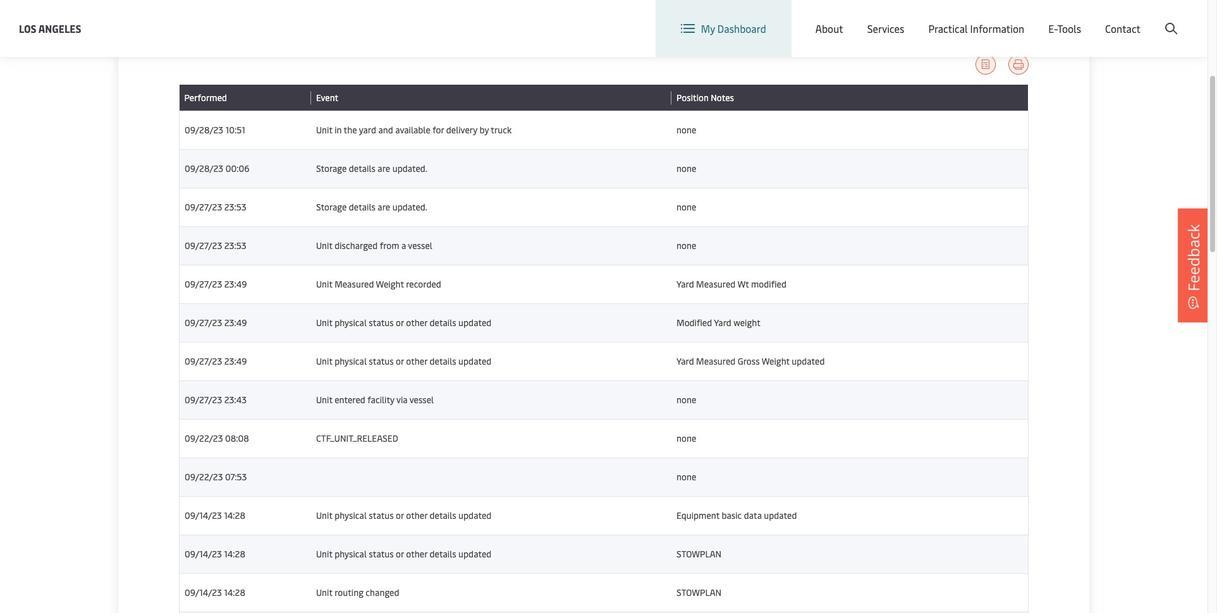 Task type: locate. For each thing, give the bounding box(es) containing it.
by
[[480, 124, 489, 136]]

contact button
[[1106, 0, 1141, 57]]

0 vertical spatial stowplan
[[677, 548, 722, 560]]

1 updated. from the top
[[393, 163, 428, 175]]

2 vertical spatial 09/27/23 23:49
[[185, 355, 247, 367]]

physical for equipment
[[335, 510, 367, 522]]

2 other from the top
[[406, 355, 428, 367]]

are up the from
[[378, 201, 390, 213]]

09/22/23 left 07:53
[[185, 471, 223, 483]]

storage details are updated. down the yard at the top of page
[[316, 163, 428, 175]]

and
[[379, 124, 393, 136]]

09/22/23 left 08:08
[[185, 433, 223, 445]]

09/28/23 left 00:06
[[185, 163, 223, 175]]

6 09/27/23 from the top
[[185, 394, 222, 406]]

1 vertical spatial 09/27/23 23:53
[[185, 240, 247, 252]]

7 unit from the top
[[316, 510, 333, 522]]

23:49 for weight
[[224, 355, 247, 367]]

vessel
[[408, 240, 433, 252], [410, 394, 434, 406]]

2 are from the top
[[378, 201, 390, 213]]

0 vertical spatial 14:28
[[224, 510, 245, 522]]

yard for yard measured wt modified
[[677, 278, 694, 290]]

09/28/23 left 10:51
[[185, 124, 223, 136]]

3 unit physical status or other details updated from the top
[[316, 510, 492, 522]]

2 storage from the top
[[316, 201, 347, 213]]

status
[[369, 317, 394, 329], [369, 355, 394, 367], [369, 510, 394, 522], [369, 548, 394, 560]]

a
[[402, 240, 406, 252]]

0 vertical spatial 09/27/23 23:53
[[185, 201, 247, 213]]

0 vertical spatial weight
[[376, 278, 404, 290]]

vessel for unit entered facility via vessel
[[410, 394, 434, 406]]

2 status from the top
[[369, 355, 394, 367]]

23:49
[[224, 278, 247, 290], [224, 317, 247, 329], [224, 355, 247, 367]]

0 vertical spatial are
[[378, 163, 390, 175]]

los angeles link
[[19, 21, 81, 36]]

updated
[[459, 317, 492, 329], [459, 355, 492, 367], [792, 355, 825, 367], [459, 510, 492, 522], [764, 510, 797, 522], [459, 548, 492, 560]]

or
[[396, 317, 404, 329], [396, 355, 404, 367], [396, 510, 404, 522], [396, 548, 404, 560]]

yard measured gross weight updated
[[677, 355, 825, 367]]

09/14/23 14:28
[[185, 510, 245, 522], [185, 548, 245, 560], [185, 587, 245, 599]]

yard left the weight
[[714, 317, 732, 329]]

angeles
[[38, 21, 81, 35]]

vessel for unit discharged from a vessel
[[408, 240, 433, 252]]

09/27/23 23:49 for modified
[[185, 278, 247, 290]]

1 stowplan from the top
[[677, 548, 722, 560]]

0 vertical spatial vessel
[[408, 240, 433, 252]]

5 unit from the top
[[316, 355, 333, 367]]

vessel right a
[[408, 240, 433, 252]]

measured
[[335, 278, 374, 290], [696, 278, 736, 290], [696, 355, 736, 367]]

5 09/27/23 from the top
[[185, 355, 222, 367]]

3 or from the top
[[396, 510, 404, 522]]

status for modified
[[369, 317, 394, 329]]

updated for equipment basic data updated
[[459, 510, 492, 522]]

3 physical from the top
[[335, 510, 367, 522]]

4 physical from the top
[[335, 548, 367, 560]]

1 23:53 from the top
[[224, 201, 247, 213]]

2 updated. from the top
[[393, 201, 428, 213]]

1 vertical spatial 23:53
[[224, 240, 247, 252]]

1 vertical spatial vessel
[[410, 394, 434, 406]]

updated. for 09/28/23 00:06
[[393, 163, 428, 175]]

unit physical status or other details updated for modified
[[316, 317, 492, 329]]

wt
[[738, 278, 749, 290]]

2 23:49 from the top
[[224, 317, 247, 329]]

1 vertical spatial 09/28/23
[[185, 163, 223, 175]]

1 storage from the top
[[316, 163, 347, 175]]

1 status from the top
[[369, 317, 394, 329]]

unit physical status or other details updated
[[316, 317, 492, 329], [316, 355, 492, 367], [316, 510, 492, 522], [316, 548, 492, 560]]

1 vertical spatial 14:28
[[224, 548, 245, 560]]

1 horizontal spatial weight
[[762, 355, 790, 367]]

measured left wt
[[696, 278, 736, 290]]

available
[[395, 124, 431, 136]]

yard down modified
[[677, 355, 694, 367]]

yard
[[359, 124, 376, 136]]

yard
[[677, 278, 694, 290], [714, 317, 732, 329], [677, 355, 694, 367]]

storage details are updated. for 09/27/23 23:53
[[316, 201, 428, 213]]

changed
[[366, 587, 399, 599]]

stowplan
[[677, 548, 722, 560], [677, 587, 722, 599]]

vessel right via
[[410, 394, 434, 406]]

1 09/27/23 23:53 from the top
[[185, 201, 247, 213]]

1 09/14/23 from the top
[[185, 510, 222, 522]]

3 other from the top
[[406, 510, 428, 522]]

1 vertical spatial 09/14/23 14:28
[[185, 548, 245, 560]]

or for equipment
[[396, 510, 404, 522]]

are for 09/28/23 00:06
[[378, 163, 390, 175]]

3 23:49 from the top
[[224, 355, 247, 367]]

1 physical from the top
[[335, 317, 367, 329]]

0 vertical spatial 09/14/23
[[185, 510, 222, 522]]

or for modified
[[396, 317, 404, 329]]

0 vertical spatial updated.
[[393, 163, 428, 175]]

09/14/23
[[185, 510, 222, 522], [185, 548, 222, 560], [185, 587, 222, 599]]

4 unit physical status or other details updated from the top
[[316, 548, 492, 560]]

1 are from the top
[[378, 163, 390, 175]]

3 09/14/23 from the top
[[185, 587, 222, 599]]

yard up modified
[[677, 278, 694, 290]]

0 vertical spatial storage
[[316, 163, 347, 175]]

1 09/22/23 from the top
[[185, 433, 223, 445]]

none
[[677, 124, 697, 136], [677, 163, 697, 175], [677, 201, 697, 213], [677, 240, 697, 252], [677, 394, 697, 406], [677, 433, 697, 445], [677, 471, 697, 483]]

my dashboard
[[701, 22, 766, 35]]

2 vertical spatial 09/14/23 14:28
[[185, 587, 245, 599]]

yard for yard measured gross weight updated
[[677, 355, 694, 367]]

2 09/14/23 14:28 from the top
[[185, 548, 245, 560]]

1 vertical spatial 09/22/23
[[185, 471, 223, 483]]

09/28/23 for 09/28/23 10:51
[[185, 124, 223, 136]]

1 vertical spatial updated.
[[393, 201, 428, 213]]

modified
[[751, 278, 787, 290]]

2 09/27/23 23:53 from the top
[[185, 240, 247, 252]]

1 vertical spatial 09/14/23
[[185, 548, 222, 560]]

2 storage details are updated. from the top
[[316, 201, 428, 213]]

09/27/23 23:49
[[185, 278, 247, 290], [185, 317, 247, 329], [185, 355, 247, 367]]

3 09/27/23 from the top
[[185, 278, 222, 290]]

0 vertical spatial 09/28/23
[[185, 124, 223, 136]]

2 vertical spatial 09/14/23
[[185, 587, 222, 599]]

1 vertical spatial are
[[378, 201, 390, 213]]

are down and
[[378, 163, 390, 175]]

2 or from the top
[[396, 355, 404, 367]]

0 vertical spatial 09/27/23 23:49
[[185, 278, 247, 290]]

measured down discharged
[[335, 278, 374, 290]]

updated.
[[393, 163, 428, 175], [393, 201, 428, 213]]

status for equipment
[[369, 510, 394, 522]]

1 23:49 from the top
[[224, 278, 247, 290]]

1 vertical spatial 23:49
[[224, 317, 247, 329]]

2 09/22/23 from the top
[[185, 471, 223, 483]]

3 09/27/23 23:49 from the top
[[185, 355, 247, 367]]

tools
[[1058, 22, 1082, 35]]

1 storage details are updated. from the top
[[316, 163, 428, 175]]

details
[[349, 163, 376, 175], [349, 201, 376, 213], [430, 317, 456, 329], [430, 355, 456, 367], [430, 510, 456, 522], [430, 548, 456, 560]]

stowplan for unit routing changed
[[677, 587, 722, 599]]

storage up discharged
[[316, 201, 347, 213]]

basic
[[722, 510, 742, 522]]

via
[[397, 394, 408, 406]]

storage details are updated. up unit discharged from a vessel
[[316, 201, 428, 213]]

09/22/23 for 09/22/23 07:53
[[185, 471, 223, 483]]

09/27/23 23:53
[[185, 201, 247, 213], [185, 240, 247, 252]]

1 unit physical status or other details updated from the top
[[316, 317, 492, 329]]

1 vertical spatial stowplan
[[677, 587, 722, 599]]

weight right gross
[[762, 355, 790, 367]]

7 none from the top
[[677, 471, 697, 483]]

1 or from the top
[[396, 317, 404, 329]]

00:06
[[226, 163, 249, 175]]

contact
[[1106, 22, 1141, 35]]

2 23:53 from the top
[[224, 240, 247, 252]]

2 09/28/23 from the top
[[185, 163, 223, 175]]

2 physical from the top
[[335, 355, 367, 367]]

1 other from the top
[[406, 317, 428, 329]]

1 vertical spatial 09/27/23 23:49
[[185, 317, 247, 329]]

feedback button
[[1178, 209, 1210, 323]]

0 vertical spatial 23:53
[[224, 201, 247, 213]]

from
[[380, 240, 399, 252]]

0 vertical spatial 23:49
[[224, 278, 247, 290]]

for
[[433, 124, 444, 136]]

event
[[316, 92, 338, 104]]

0 vertical spatial yard
[[677, 278, 694, 290]]

1 09/28/23 from the top
[[185, 124, 223, 136]]

switch location button
[[928, 11, 1020, 25]]

physical
[[335, 317, 367, 329], [335, 355, 367, 367], [335, 510, 367, 522], [335, 548, 367, 560]]

data
[[744, 510, 762, 522]]

delivery
[[446, 124, 478, 136]]

09/28/23
[[185, 124, 223, 136], [185, 163, 223, 175]]

2 vertical spatial 23:49
[[224, 355, 247, 367]]

other
[[406, 317, 428, 329], [406, 355, 428, 367], [406, 510, 428, 522], [406, 548, 428, 560]]

2 stowplan from the top
[[677, 587, 722, 599]]

are for 09/27/23 23:53
[[378, 201, 390, 213]]

3 status from the top
[[369, 510, 394, 522]]

services
[[868, 22, 905, 35]]

weight left recorded at top
[[376, 278, 404, 290]]

09/27/23 23:53 for unit discharged from a vessel
[[185, 240, 247, 252]]

09/22/23 08:08
[[185, 433, 249, 445]]

09/22/23 for 09/22/23 08:08
[[185, 433, 223, 445]]

routing
[[335, 587, 364, 599]]

los angeles
[[19, 21, 81, 35]]

0 vertical spatial storage details are updated.
[[316, 163, 428, 175]]

measured left gross
[[696, 355, 736, 367]]

2 vertical spatial yard
[[677, 355, 694, 367]]

2 09/27/23 23:49 from the top
[[185, 317, 247, 329]]

4 other from the top
[[406, 548, 428, 560]]

1 vertical spatial storage
[[316, 201, 347, 213]]

14:28
[[224, 510, 245, 522], [224, 548, 245, 560], [224, 587, 245, 599]]

07:53
[[225, 471, 247, 483]]

2 unit physical status or other details updated from the top
[[316, 355, 492, 367]]

4 09/27/23 from the top
[[185, 317, 222, 329]]

practical information button
[[929, 0, 1025, 57]]

0 vertical spatial 09/14/23 14:28
[[185, 510, 245, 522]]

or for yard
[[396, 355, 404, 367]]

2 vertical spatial 14:28
[[224, 587, 245, 599]]

09/27/23
[[185, 201, 222, 213], [185, 240, 222, 252], [185, 278, 222, 290], [185, 317, 222, 329], [185, 355, 222, 367], [185, 394, 222, 406]]

1 vertical spatial storage details are updated.
[[316, 201, 428, 213]]

unit discharged from a vessel
[[316, 240, 433, 252]]

0 vertical spatial 09/22/23
[[185, 433, 223, 445]]

23:53 for unit discharged from a vessel
[[224, 240, 247, 252]]

updated. up a
[[393, 201, 428, 213]]

storage down in
[[316, 163, 347, 175]]

global menu button
[[1032, 0, 1130, 38]]

services button
[[868, 0, 905, 57]]

09/27/23 23:43
[[185, 394, 247, 406]]

storage
[[316, 163, 347, 175], [316, 201, 347, 213]]

09/22/23
[[185, 433, 223, 445], [185, 471, 223, 483]]

9 unit from the top
[[316, 587, 333, 599]]

storage details are updated.
[[316, 163, 428, 175], [316, 201, 428, 213]]

updated. down the available
[[393, 163, 428, 175]]

1 09/27/23 23:49 from the top
[[185, 278, 247, 290]]

measured for wt
[[696, 278, 736, 290]]



Task type: vqa. For each thing, say whether or not it's contained in the screenshot.


Task type: describe. For each thing, give the bounding box(es) containing it.
weight
[[734, 317, 761, 329]]

8 unit from the top
[[316, 548, 333, 560]]

09/27/23 23:49 for weight
[[185, 355, 247, 367]]

e-tools
[[1049, 22, 1082, 35]]

unit physical status or other details updated for equipment
[[316, 510, 492, 522]]

facility
[[368, 394, 395, 406]]

stowplan for unit physical status or other details updated
[[677, 548, 722, 560]]

updated for yard measured gross weight updated
[[459, 355, 492, 367]]

storage for 00:06
[[316, 163, 347, 175]]

4 status from the top
[[369, 548, 394, 560]]

09/28/23 10:51
[[185, 124, 245, 136]]

unit physical status or other details updated for yard
[[316, 355, 492, 367]]

1 none from the top
[[677, 124, 697, 136]]

6 unit from the top
[[316, 394, 333, 406]]

about
[[816, 22, 844, 35]]

3 09/14/23 14:28 from the top
[[185, 587, 245, 599]]

storage for 23:53
[[316, 201, 347, 213]]

storage details are updated. for 09/28/23 00:06
[[316, 163, 428, 175]]

details for modified yard weight
[[430, 317, 456, 329]]

4 or from the top
[[396, 548, 404, 560]]

2 unit from the top
[[316, 240, 333, 252]]

my dashboard button
[[681, 0, 766, 57]]

unit routing changed
[[316, 587, 399, 599]]

modified
[[677, 317, 712, 329]]

about button
[[816, 0, 844, 57]]

entered
[[335, 394, 365, 406]]

1 vertical spatial weight
[[762, 355, 790, 367]]

23:49 for modified
[[224, 278, 247, 290]]

updated for modified yard weight
[[459, 317, 492, 329]]

gross
[[738, 355, 760, 367]]

discharged
[[335, 240, 378, 252]]

0 horizontal spatial weight
[[376, 278, 404, 290]]

switch
[[948, 11, 978, 25]]

dashboard
[[718, 22, 766, 35]]

3 14:28 from the top
[[224, 587, 245, 599]]

switch location
[[948, 11, 1020, 25]]

10:51
[[226, 124, 245, 136]]

09/28/23 for 09/28/23 00:06
[[185, 163, 223, 175]]

yard measured wt modified
[[677, 278, 787, 290]]

1 unit from the top
[[316, 124, 333, 136]]

2 09/27/23 from the top
[[185, 240, 222, 252]]

practical
[[929, 22, 968, 35]]

unit measured weight recorded
[[316, 278, 441, 290]]

notes
[[711, 92, 734, 104]]

09/27/23 23:53 for storage details are updated.
[[185, 201, 247, 213]]

23:53 for storage details are updated.
[[224, 201, 247, 213]]

truck
[[491, 124, 512, 136]]

the
[[344, 124, 357, 136]]

menu
[[1092, 12, 1118, 26]]

other for yard
[[406, 355, 428, 367]]

physical for yard
[[335, 355, 367, 367]]

e-tools button
[[1049, 0, 1082, 57]]

other for modified
[[406, 317, 428, 329]]

4 none from the top
[[677, 240, 697, 252]]

unit entered facility via vessel
[[316, 394, 434, 406]]

09/28/23 00:06
[[185, 163, 249, 175]]

performed
[[184, 92, 227, 104]]

measured for gross
[[696, 355, 736, 367]]

unit in the yard and available for delivery by truck
[[316, 124, 512, 136]]

1 vertical spatial yard
[[714, 317, 732, 329]]

details for equipment basic data updated
[[430, 510, 456, 522]]

4 unit from the top
[[316, 317, 333, 329]]

ctf_unit_released
[[316, 433, 398, 445]]

2 09/14/23 from the top
[[185, 548, 222, 560]]

equipment basic data updated
[[677, 510, 797, 522]]

position notes
[[677, 92, 734, 104]]

location
[[980, 11, 1020, 25]]

feedback
[[1183, 224, 1204, 292]]

2 14:28 from the top
[[224, 548, 245, 560]]

09/22/23 07:53
[[185, 471, 247, 483]]

3 unit from the top
[[316, 278, 333, 290]]

updated for stowplan
[[459, 548, 492, 560]]

status for yard
[[369, 355, 394, 367]]

e-
[[1049, 22, 1058, 35]]

information
[[971, 22, 1025, 35]]

08:08
[[225, 433, 249, 445]]

3 none from the top
[[677, 201, 697, 213]]

1 09/14/23 14:28 from the top
[[185, 510, 245, 522]]

my
[[701, 22, 715, 35]]

updated. for 09/27/23 23:53
[[393, 201, 428, 213]]

5 none from the top
[[677, 394, 697, 406]]

recorded
[[406, 278, 441, 290]]

physical for modified
[[335, 317, 367, 329]]

equipment
[[677, 510, 720, 522]]

1 14:28 from the top
[[224, 510, 245, 522]]

modified yard weight
[[677, 317, 761, 329]]

global
[[1060, 12, 1089, 26]]

details for yard measured gross weight updated
[[430, 355, 456, 367]]

1 09/27/23 from the top
[[185, 201, 222, 213]]

2 none from the top
[[677, 163, 697, 175]]

6 none from the top
[[677, 433, 697, 445]]

details for stowplan
[[430, 548, 456, 560]]

los
[[19, 21, 36, 35]]

measured for weight
[[335, 278, 374, 290]]

in
[[335, 124, 342, 136]]

23:43
[[224, 394, 247, 406]]

position
[[677, 92, 709, 104]]

practical information
[[929, 22, 1025, 35]]

other for equipment
[[406, 510, 428, 522]]

global menu
[[1060, 12, 1118, 26]]



